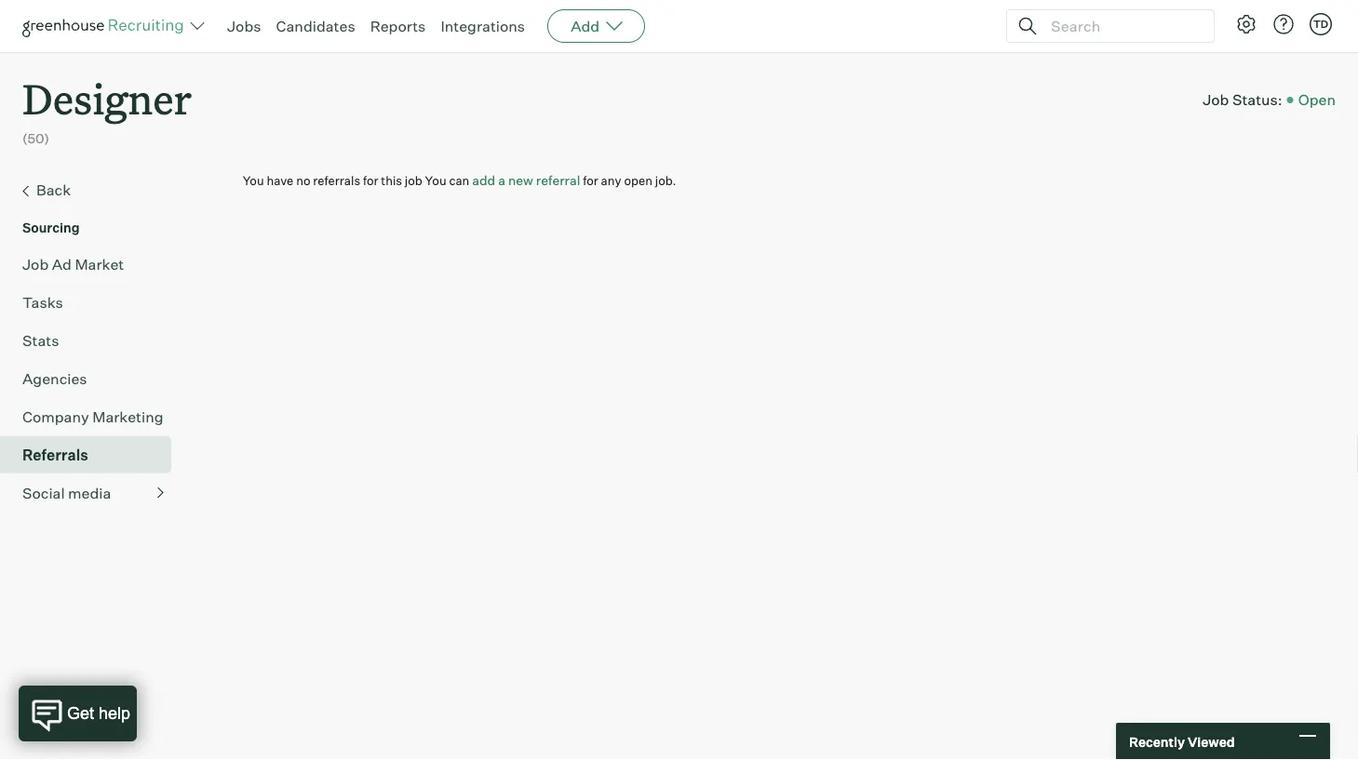 Task type: locate. For each thing, give the bounding box(es) containing it.
any
[[601, 173, 622, 188]]

job
[[1203, 90, 1229, 109], [22, 255, 49, 273]]

td
[[1314, 18, 1329, 30]]

0 horizontal spatial job
[[22, 255, 49, 273]]

candidates
[[276, 17, 355, 35]]

job
[[405, 173, 422, 188]]

for
[[363, 173, 378, 188], [583, 173, 598, 188]]

1 horizontal spatial you
[[425, 173, 447, 188]]

0 vertical spatial job
[[1203, 90, 1229, 109]]

job for job status:
[[1203, 90, 1229, 109]]

you right job
[[425, 173, 447, 188]]

Search text field
[[1046, 13, 1197, 40]]

for left "any"
[[583, 173, 598, 188]]

td button
[[1306, 9, 1336, 39]]

media
[[68, 484, 111, 502]]

1 horizontal spatial job
[[1203, 90, 1229, 109]]

have
[[267, 173, 294, 188]]

open
[[1298, 90, 1336, 109]]

viewed
[[1188, 734, 1235, 750]]

1 you from the left
[[243, 173, 264, 188]]

1 horizontal spatial for
[[583, 173, 598, 188]]

recently
[[1129, 734, 1185, 750]]

for left this at the top of the page
[[363, 173, 378, 188]]

tasks
[[22, 293, 63, 312]]

job status:
[[1203, 90, 1283, 109]]

you left have
[[243, 173, 264, 188]]

you have no referrals for this job      you can add a new referral for any open job.
[[243, 172, 676, 188]]

referrals
[[22, 446, 88, 464]]

social
[[22, 484, 65, 502]]

referral
[[536, 172, 580, 188]]

referrals
[[313, 173, 360, 188]]

open
[[624, 173, 653, 188]]

0 horizontal spatial for
[[363, 173, 378, 188]]

job inside job ad market link
[[22, 255, 49, 273]]

sourcing
[[22, 219, 80, 236]]

company marketing link
[[22, 406, 164, 428]]

stats
[[22, 331, 59, 350]]

reports link
[[370, 17, 426, 35]]

social media link
[[22, 482, 164, 504]]

td button
[[1310, 13, 1332, 35]]

you
[[243, 173, 264, 188], [425, 173, 447, 188]]

candidates link
[[276, 17, 355, 35]]

job left the ad
[[22, 255, 49, 273]]

add button
[[548, 9, 645, 43]]

job.
[[655, 173, 676, 188]]

1 vertical spatial job
[[22, 255, 49, 273]]

0 horizontal spatial you
[[243, 173, 264, 188]]

1 for from the left
[[363, 173, 378, 188]]

job left the status:
[[1203, 90, 1229, 109]]

referrals link
[[22, 444, 164, 466]]



Task type: vqa. For each thing, say whether or not it's contained in the screenshot.
Referrals link
yes



Task type: describe. For each thing, give the bounding box(es) containing it.
social media
[[22, 484, 111, 502]]

agencies link
[[22, 367, 164, 390]]

ad
[[52, 255, 72, 273]]

jobs link
[[227, 17, 261, 35]]

agencies
[[22, 369, 87, 388]]

add
[[472, 172, 495, 188]]

company marketing
[[22, 407, 163, 426]]

tasks link
[[22, 291, 164, 313]]

2 you from the left
[[425, 173, 447, 188]]

integrations
[[441, 17, 525, 35]]

add
[[571, 17, 600, 35]]

jobs
[[227, 17, 261, 35]]

can
[[449, 173, 470, 188]]

company
[[22, 407, 89, 426]]

greenhouse recruiting image
[[22, 15, 190, 37]]

marketing
[[92, 407, 163, 426]]

market
[[75, 255, 124, 273]]

reports
[[370, 17, 426, 35]]

this
[[381, 173, 402, 188]]

back link
[[22, 178, 164, 203]]

integrations link
[[441, 17, 525, 35]]

no
[[296, 173, 310, 188]]

designer
[[22, 71, 192, 126]]

stats link
[[22, 329, 164, 352]]

(50)
[[22, 131, 49, 147]]

2 for from the left
[[583, 173, 598, 188]]

new
[[508, 172, 533, 188]]

a
[[498, 172, 505, 188]]

recently viewed
[[1129, 734, 1235, 750]]

add a new referral link
[[472, 172, 580, 188]]

job ad market link
[[22, 253, 164, 275]]

designer (50)
[[22, 71, 192, 147]]

configure image
[[1235, 13, 1258, 35]]

job for job ad market
[[22, 255, 49, 273]]

designer link
[[22, 52, 192, 130]]

back
[[36, 180, 71, 199]]

job ad market
[[22, 255, 124, 273]]

status:
[[1233, 90, 1283, 109]]



